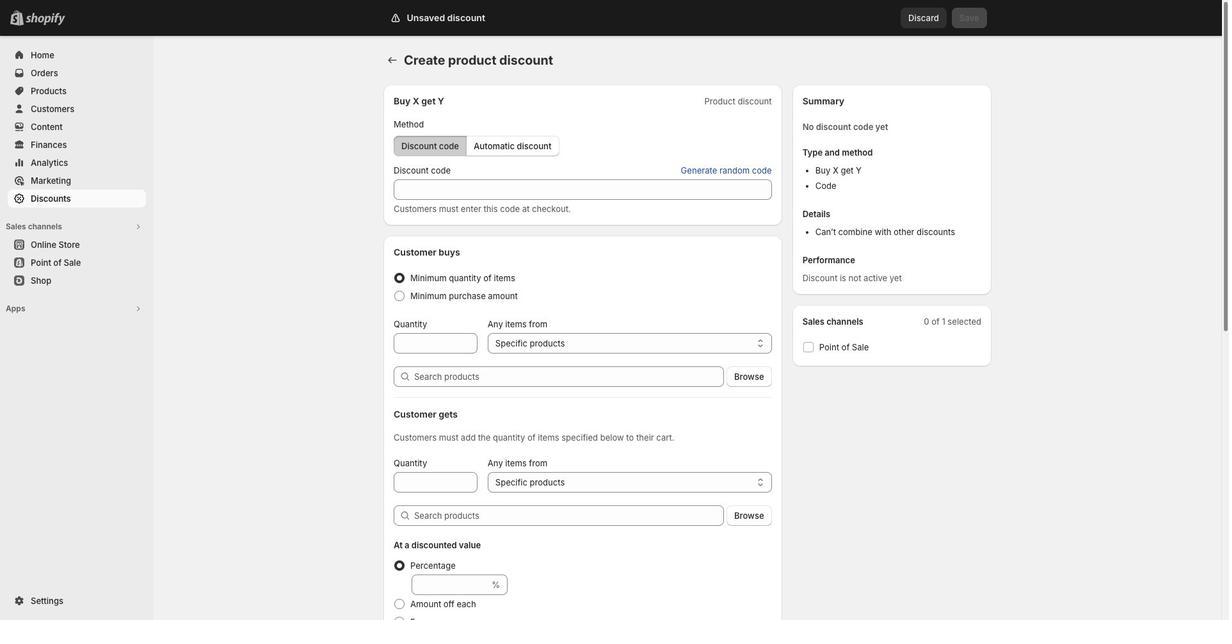 Task type: vqa. For each thing, say whether or not it's contained in the screenshot.
Shopify image
yes



Task type: locate. For each thing, give the bounding box(es) containing it.
None text field
[[394, 179, 772, 200], [394, 333, 478, 354], [394, 179, 772, 200], [394, 333, 478, 354]]

None text field
[[394, 472, 478, 493], [412, 575, 489, 595], [394, 472, 478, 493], [412, 575, 489, 595]]

Search products text field
[[414, 366, 724, 387]]



Task type: describe. For each thing, give the bounding box(es) containing it.
shopify image
[[26, 13, 65, 26]]

Search products text field
[[414, 505, 724, 526]]



